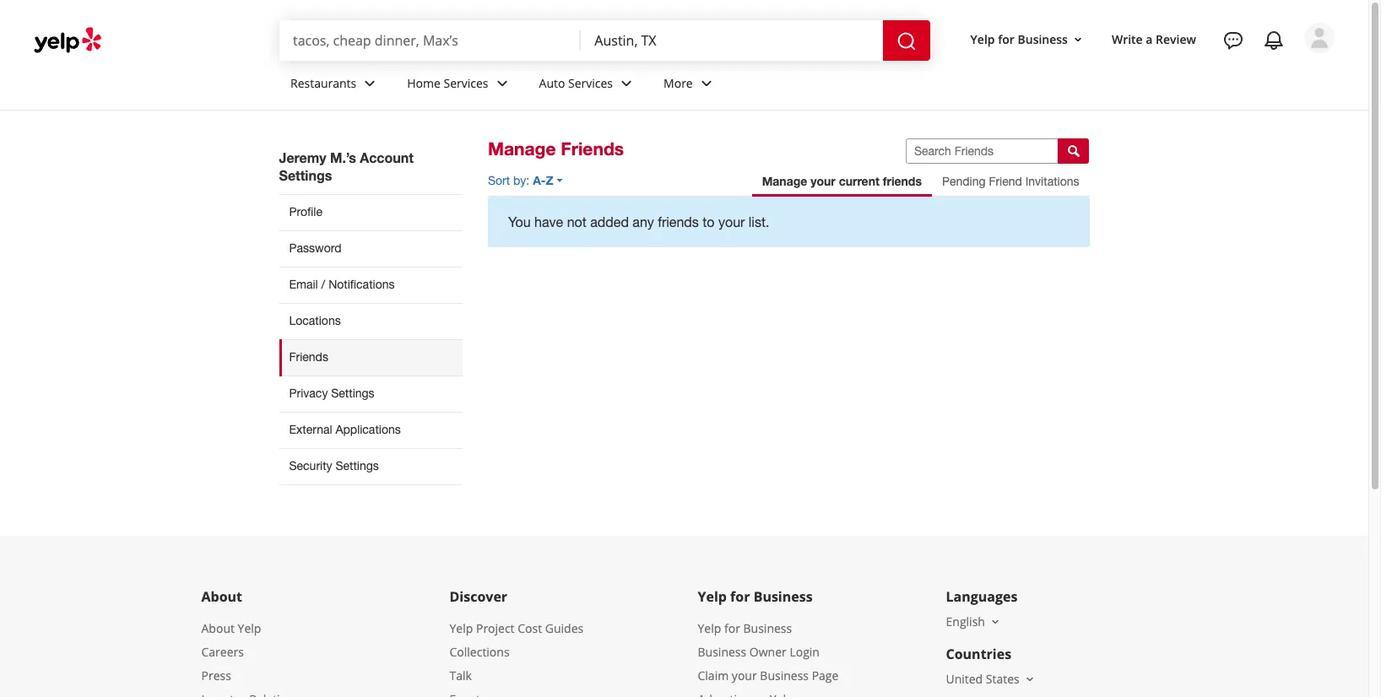 Task type: describe. For each thing, give the bounding box(es) containing it.
write
[[1112, 31, 1143, 47]]

restaurants
[[291, 75, 357, 91]]

yelp inside yelp project cost guides collections talk
[[450, 621, 473, 637]]

project
[[476, 621, 515, 637]]

jeremy
[[279, 149, 326, 166]]

business owner login link
[[698, 644, 820, 660]]

states
[[986, 671, 1020, 687]]

english
[[946, 614, 986, 630]]

manage your current friends
[[762, 174, 922, 188]]

yelp for business link
[[698, 621, 792, 637]]

press
[[201, 668, 231, 684]]

more
[[664, 75, 693, 91]]

not
[[567, 215, 587, 230]]

discover
[[450, 588, 508, 606]]

z
[[546, 173, 554, 187]]

0 horizontal spatial friends
[[658, 215, 699, 230]]

email / notifications
[[289, 278, 395, 291]]

united states
[[946, 671, 1020, 687]]

security
[[289, 459, 332, 473]]

united
[[946, 671, 983, 687]]

16 chevron down v2 image for united states
[[1023, 673, 1037, 686]]

friend
[[989, 175, 1023, 188]]

external
[[289, 423, 332, 437]]

0 horizontal spatial friends
[[289, 350, 328, 364]]

yelp for business button
[[964, 24, 1092, 55]]

a-
[[533, 173, 546, 187]]

owner
[[750, 644, 787, 660]]

collections link
[[450, 644, 510, 660]]

any
[[633, 215, 654, 230]]

friends link
[[279, 339, 463, 376]]

languages
[[946, 588, 1018, 606]]

cost
[[518, 621, 542, 637]]

yelp project cost guides collections talk
[[450, 621, 584, 684]]

careers link
[[201, 644, 244, 660]]

auto
[[539, 75, 565, 91]]

auto services
[[539, 75, 613, 91]]

yelp for business business owner login claim your business page
[[698, 621, 839, 684]]

pending
[[942, 175, 986, 188]]

settings inside jeremy m.'s account settings
[[279, 167, 332, 183]]

yelp for business inside button
[[971, 31, 1068, 47]]

jeremy m. image
[[1305, 23, 1335, 53]]

email
[[289, 278, 318, 291]]

added
[[591, 215, 629, 230]]

yelp project cost guides link
[[450, 621, 584, 637]]

write a review link
[[1106, 24, 1204, 55]]

home
[[407, 75, 441, 91]]

list.
[[749, 215, 770, 230]]

about for about
[[201, 588, 242, 606]]

united states button
[[946, 671, 1037, 687]]

talk link
[[450, 668, 472, 684]]

claim your business page link
[[698, 668, 839, 684]]

search image
[[897, 31, 917, 51]]

a
[[1146, 31, 1153, 47]]

password link
[[279, 231, 463, 267]]

your for yelp for business business owner login claim your business page
[[732, 668, 757, 684]]

more link
[[650, 61, 730, 110]]

24 chevron down v2 image for restaurants
[[360, 73, 380, 93]]

for inside button
[[998, 31, 1015, 47]]

yelp inside button
[[971, 31, 995, 47]]

press link
[[201, 668, 231, 684]]

24 chevron down v2 image for auto services
[[617, 73, 637, 93]]

business inside button
[[1018, 31, 1068, 47]]

auto services link
[[526, 61, 650, 110]]

locations link
[[279, 303, 463, 339]]

about yelp link
[[201, 621, 261, 637]]

yelp inside about yelp careers press
[[238, 621, 261, 637]]

current
[[839, 174, 880, 188]]

security settings
[[289, 459, 379, 473]]

sort
[[488, 174, 510, 187]]

notifications image
[[1264, 30, 1285, 51]]

none field find
[[293, 31, 568, 50]]

you have not added any friends to your list.
[[508, 215, 770, 230]]



Task type: vqa. For each thing, say whether or not it's contained in the screenshot.
16 speech v2 Image
no



Task type: locate. For each thing, give the bounding box(es) containing it.
services right auto at left top
[[568, 75, 613, 91]]

yelp up the 'claim'
[[698, 621, 722, 637]]

home services
[[407, 75, 489, 91]]

24 chevron down v2 image inside auto services link
[[617, 73, 637, 93]]

2 24 chevron down v2 image from the left
[[492, 73, 512, 93]]

notifications
[[329, 278, 395, 291]]

1 none field from the left
[[293, 31, 568, 50]]

invitations
[[1026, 175, 1080, 188]]

24 chevron down v2 image right auto services
[[617, 73, 637, 93]]

16 chevron down v2 image for yelp for business
[[1072, 33, 1085, 46]]

home services link
[[394, 61, 526, 110]]

to
[[703, 215, 715, 230]]

restaurants link
[[277, 61, 394, 110]]

messages image
[[1224, 30, 1244, 51]]

locations
[[289, 314, 341, 328]]

privacy settings
[[289, 387, 375, 400]]

0 horizontal spatial manage
[[488, 139, 556, 160]]

yelp
[[971, 31, 995, 47], [698, 588, 727, 606], [238, 621, 261, 637], [450, 621, 473, 637], [698, 621, 722, 637]]

applications
[[336, 423, 401, 437]]

none field near
[[595, 31, 870, 50]]

0 horizontal spatial 24 chevron down v2 image
[[617, 73, 637, 93]]

0 vertical spatial settings
[[279, 167, 332, 183]]

24 chevron down v2 image left auto at left top
[[492, 73, 512, 93]]

your left current in the top right of the page
[[811, 174, 836, 188]]

None field
[[293, 31, 568, 50], [595, 31, 870, 50]]

Near text field
[[595, 31, 870, 50]]

business
[[1018, 31, 1068, 47], [754, 588, 813, 606], [744, 621, 792, 637], [698, 644, 747, 660], [760, 668, 809, 684]]

24 chevron down v2 image inside 'restaurants' link
[[360, 73, 380, 93]]

none field up home
[[293, 31, 568, 50]]

1 about from the top
[[201, 588, 242, 606]]

for inside yelp for business business owner login claim your business page
[[725, 621, 741, 637]]

0 horizontal spatial yelp for business
[[698, 588, 813, 606]]

profile link
[[279, 194, 463, 231]]

careers
[[201, 644, 244, 660]]

16 chevron down v2 image right the states
[[1023, 673, 1037, 686]]

m.'s
[[330, 149, 356, 166]]

services for auto services
[[568, 75, 613, 91]]

claim
[[698, 668, 729, 684]]

0 horizontal spatial services
[[444, 75, 489, 91]]

settings down applications
[[336, 459, 379, 473]]

2 services from the left
[[568, 75, 613, 91]]

about up about yelp link
[[201, 588, 242, 606]]

manage inside manage your current friends link
[[762, 174, 808, 188]]

1 vertical spatial yelp for business
[[698, 588, 813, 606]]

1 vertical spatial for
[[731, 588, 750, 606]]

manage for manage friends
[[488, 139, 556, 160]]

yelp up careers link in the bottom left of the page
[[238, 621, 261, 637]]

about
[[201, 588, 242, 606], [201, 621, 235, 637]]

2 vertical spatial settings
[[336, 459, 379, 473]]

manage your current friends link
[[752, 166, 932, 197]]

services right home
[[444, 75, 489, 91]]

1 vertical spatial about
[[201, 621, 235, 637]]

24 chevron down v2 image for home services
[[492, 73, 512, 93]]

1 24 chevron down v2 image from the left
[[617, 73, 637, 93]]

16 chevron down v2 image inside yelp for business button
[[1072, 33, 1085, 46]]

jeremy m.'s account settings
[[279, 149, 414, 183]]

password
[[289, 242, 342, 255]]

none field up more link
[[595, 31, 870, 50]]

1 horizontal spatial manage
[[762, 174, 808, 188]]

1 vertical spatial friends
[[658, 215, 699, 230]]

external applications link
[[279, 412, 463, 448]]

2 vertical spatial your
[[732, 668, 757, 684]]

1 horizontal spatial none field
[[595, 31, 870, 50]]

your
[[811, 174, 836, 188], [719, 215, 745, 230], [732, 668, 757, 684]]

security settings link
[[279, 448, 463, 486]]

0 vertical spatial your
[[811, 174, 836, 188]]

about for about yelp careers press
[[201, 621, 235, 637]]

privacy settings link
[[279, 376, 463, 412]]

0 horizontal spatial 24 chevron down v2 image
[[360, 73, 380, 93]]

1 vertical spatial your
[[719, 215, 745, 230]]

english button
[[946, 614, 1002, 630]]

about yelp careers press
[[201, 621, 261, 684]]

profile
[[289, 205, 323, 219]]

1 horizontal spatial services
[[568, 75, 613, 91]]

about inside about yelp careers press
[[201, 621, 235, 637]]

24 chevron down v2 image for more
[[697, 73, 717, 93]]

2 about from the top
[[201, 621, 235, 637]]

0 vertical spatial friends
[[883, 174, 922, 188]]

yelp up "collections"
[[450, 621, 473, 637]]

24 chevron down v2 image
[[617, 73, 637, 93], [697, 73, 717, 93]]

your inside yelp for business business owner login claim your business page
[[732, 668, 757, 684]]

review
[[1156, 31, 1197, 47]]

for
[[998, 31, 1015, 47], [731, 588, 750, 606], [725, 621, 741, 637]]

Search Friends text field
[[906, 139, 1060, 164]]

friends right current in the top right of the page
[[883, 174, 922, 188]]

1 services from the left
[[444, 75, 489, 91]]

24 chevron down v2 image right more
[[697, 73, 717, 93]]

1 vertical spatial settings
[[331, 387, 375, 400]]

settings
[[279, 167, 332, 183], [331, 387, 375, 400], [336, 459, 379, 473]]

24 chevron down v2 image inside home services link
[[492, 73, 512, 93]]

1 horizontal spatial friends
[[561, 139, 624, 160]]

0 vertical spatial manage
[[488, 139, 556, 160]]

None search field
[[280, 20, 934, 61]]

you
[[508, 215, 531, 230]]

your inside tab list
[[811, 174, 836, 188]]

your right to
[[719, 215, 745, 230]]

0 vertical spatial friends
[[561, 139, 624, 160]]

settings for privacy
[[331, 387, 375, 400]]

16 chevron down v2 image
[[1072, 33, 1085, 46], [1023, 673, 1037, 686]]

1 horizontal spatial 24 chevron down v2 image
[[697, 73, 717, 93]]

write a review
[[1112, 31, 1197, 47]]

login
[[790, 644, 820, 660]]

2 none field from the left
[[595, 31, 870, 50]]

friends down auto services link
[[561, 139, 624, 160]]

account
[[360, 149, 414, 166]]

talk
[[450, 668, 472, 684]]

friends inside tab list
[[883, 174, 922, 188]]

1 24 chevron down v2 image from the left
[[360, 73, 380, 93]]

pending friend invitations
[[942, 175, 1080, 188]]

friends
[[883, 174, 922, 188], [658, 215, 699, 230]]

countries
[[946, 645, 1012, 664]]

by:
[[514, 174, 530, 187]]

yelp for business
[[971, 31, 1068, 47], [698, 588, 813, 606]]

have
[[535, 215, 564, 230]]

24 chevron down v2 image inside more link
[[697, 73, 717, 93]]

24 chevron down v2 image
[[360, 73, 380, 93], [492, 73, 512, 93]]

16 chevron down v2 image inside united states popup button
[[1023, 673, 1037, 686]]

user actions element
[[957, 21, 1359, 125]]

manage up sort by: a-z
[[488, 139, 556, 160]]

24 chevron down v2 image right restaurants
[[360, 73, 380, 93]]

friends left to
[[658, 215, 699, 230]]

about up careers
[[201, 621, 235, 637]]

services for home services
[[444, 75, 489, 91]]

your down the business owner login 'link' on the bottom
[[732, 668, 757, 684]]

/
[[321, 278, 325, 291]]

0 vertical spatial yelp for business
[[971, 31, 1068, 47]]

0 vertical spatial about
[[201, 588, 242, 606]]

1 horizontal spatial friends
[[883, 174, 922, 188]]

0 vertical spatial for
[[998, 31, 1015, 47]]

sort by: a-z
[[488, 173, 554, 187]]

email / notifications link
[[279, 267, 463, 303]]

1 vertical spatial manage
[[762, 174, 808, 188]]

manage up list.
[[762, 174, 808, 188]]

2 24 chevron down v2 image from the left
[[697, 73, 717, 93]]

0 horizontal spatial none field
[[293, 31, 568, 50]]

2 vertical spatial for
[[725, 621, 741, 637]]

1 vertical spatial friends
[[289, 350, 328, 364]]

settings for security
[[336, 459, 379, 473]]

yelp up yelp for business link
[[698, 588, 727, 606]]

0 vertical spatial 16 chevron down v2 image
[[1072, 33, 1085, 46]]

16 chevron down v2 image left write
[[1072, 33, 1085, 46]]

guides
[[545, 621, 584, 637]]

1 horizontal spatial yelp for business
[[971, 31, 1068, 47]]

16 chevron down v2 image
[[989, 615, 1002, 629]]

yelp right search 'image'
[[971, 31, 995, 47]]

collections
[[450, 644, 510, 660]]

friends
[[561, 139, 624, 160], [289, 350, 328, 364]]

1 horizontal spatial 24 chevron down v2 image
[[492, 73, 512, 93]]

0 horizontal spatial 16 chevron down v2 image
[[1023, 673, 1037, 686]]

services
[[444, 75, 489, 91], [568, 75, 613, 91]]

privacy
[[289, 387, 328, 400]]

settings down jeremy on the top of page
[[279, 167, 332, 183]]

settings up external applications
[[331, 387, 375, 400]]

1 horizontal spatial 16 chevron down v2 image
[[1072, 33, 1085, 46]]

Find text field
[[293, 31, 568, 50]]

external applications
[[289, 423, 401, 437]]

page
[[812, 668, 839, 684]]

manage
[[488, 139, 556, 160], [762, 174, 808, 188]]

manage for manage your current friends
[[762, 174, 808, 188]]

friends up privacy
[[289, 350, 328, 364]]

manage your current friends tab list
[[752, 166, 1090, 197]]

pending friend invitations link
[[932, 166, 1090, 197]]

manage friends
[[488, 139, 624, 160]]

business categories element
[[277, 61, 1335, 110]]

your for you have not added any friends to your list.
[[719, 215, 745, 230]]

1 vertical spatial 16 chevron down v2 image
[[1023, 673, 1037, 686]]

yelp inside yelp for business business owner login claim your business page
[[698, 621, 722, 637]]



